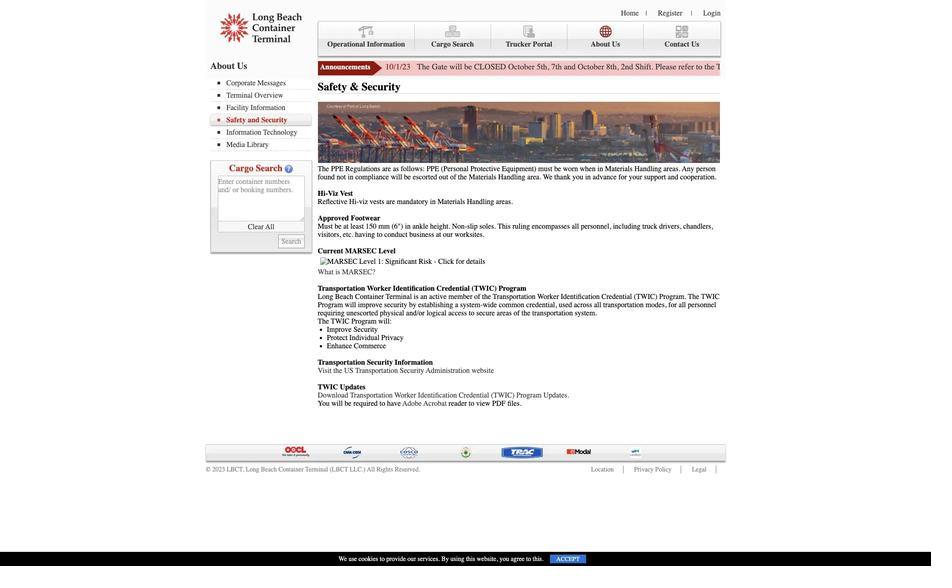 Task type: locate. For each thing, give the bounding box(es) containing it.
1 horizontal spatial menu bar
[[318, 21, 721, 56]]

1 vertical spatial privacy
[[635, 466, 654, 474]]

be
[[465, 62, 472, 72], [555, 165, 562, 173], [404, 173, 411, 181], [335, 222, 342, 231], [345, 400, 352, 408]]

handling left 'any'
[[635, 165, 662, 173]]

vest
[[340, 190, 353, 198]]

all inside button
[[265, 223, 275, 231]]

hi- up the footwear
[[349, 198, 359, 206]]

cargo search
[[432, 40, 474, 48], [229, 163, 283, 174]]

long
[[318, 293, 333, 301], [246, 466, 259, 474]]

1 horizontal spatial terminal
[[305, 466, 328, 474]]

twic right program.
[[702, 293, 720, 301]]

1 horizontal spatial all
[[594, 301, 602, 309]]

1 horizontal spatial and
[[564, 62, 576, 72]]

corporate
[[227, 79, 256, 87]]

download transportation worker identification credential (twic) program updates. link
[[318, 392, 570, 400]]

0 vertical spatial all
[[265, 223, 275, 231]]

1 vertical spatial about us
[[211, 61, 247, 71]]

1 horizontal spatial of
[[475, 293, 481, 301]]

0 horizontal spatial the
[[318, 318, 329, 326]]

about up corporate
[[211, 61, 235, 71]]

mandatory
[[397, 198, 428, 206]]

1 horizontal spatial safety
[[318, 80, 347, 93]]

information up 10/1/23
[[367, 40, 405, 48]]

the
[[417, 62, 430, 72], [689, 293, 700, 301], [318, 318, 329, 326]]

(twic)
[[472, 285, 497, 293], [634, 293, 658, 301], [491, 392, 515, 400]]

in inside hi-viz vest reflective hi-viz vests are mandatory in materials handling areas.
[[430, 198, 436, 206]]

worker left across
[[538, 293, 559, 301]]

0 vertical spatial privacy
[[382, 334, 404, 342]]

0 vertical spatial is
[[336, 268, 341, 276]]

2 october from the left
[[578, 62, 605, 72]]

at right business
[[436, 231, 442, 239]]

2 horizontal spatial us
[[692, 40, 700, 48]]

transportation inside twic updates download transportation worker identification credential (twic) program updates. you will be required to have adobe acrobat reader to view pdf files.​
[[350, 392, 393, 400]]

​​​​​the
[[318, 165, 329, 173]]

privacy policy
[[635, 466, 672, 474]]

0 horizontal spatial october
[[508, 62, 535, 72]]

for
[[812, 62, 821, 72], [887, 62, 897, 72], [619, 173, 627, 181], [669, 301, 677, 309]]

follows:
[[401, 165, 425, 173]]

0 horizontal spatial menu bar
[[211, 78, 316, 151]]

0 horizontal spatial we
[[339, 556, 347, 564]]

1 vertical spatial of
[[475, 293, 481, 301]]

you inside ​​​​​the ppe regulations are as follows: ppe (personal protective equipment) must be worn when in materials handling areas. any person found not in compliance will be escorted out of the materials handling area. we thank you in advance for your support and cooperation.
[[573, 173, 584, 181]]

1 horizontal spatial october
[[578, 62, 605, 72]]

information up adobe at left
[[395, 359, 433, 367]]

0 horizontal spatial handling
[[467, 198, 495, 206]]

2 vertical spatial the
[[318, 318, 329, 326]]

current
[[318, 247, 343, 255]]

long right lbct,
[[246, 466, 259, 474]]

areas. up this
[[496, 198, 513, 206]]

area.
[[528, 173, 542, 181]]

None submit
[[278, 235, 305, 249]]

1 horizontal spatial |
[[692, 10, 693, 17]]

to left secure
[[469, 309, 475, 318]]

worker
[[367, 285, 391, 293], [538, 293, 559, 301], [395, 392, 416, 400]]

hi- down found
[[318, 190, 328, 198]]

handling left area.
[[499, 173, 526, 181]]

and up information technology link
[[248, 116, 260, 124]]

1 horizontal spatial about
[[591, 40, 611, 48]]

beach inside transportation worker identification credential (twic) program long beach container terminal is an active member of the transportation worker identification credential (twic) program. the twic program will improve security by establishing a system-wide common credential, used across all transportation modes, for all personnel requiring unescorted physical and/or logical access to secure areas of the transportation system. the twic program will:
[[335, 293, 354, 301]]

0 horizontal spatial is
[[336, 268, 341, 276]]

search
[[453, 40, 474, 48], [256, 163, 283, 174]]

beach right lbct,
[[261, 466, 277, 474]]

we use cookies to provide our services. by using this website, you agree to this.
[[339, 556, 544, 564]]

gate right truck
[[738, 62, 754, 72]]

0 vertical spatial cargo
[[432, 40, 451, 48]]

terminal left (lbct
[[305, 466, 328, 474]]

terminal down corporate
[[227, 91, 253, 100]]

2 horizontal spatial materials
[[605, 165, 633, 173]]

transportation left modes,
[[604, 301, 644, 309]]

our right provide
[[408, 556, 416, 564]]

0 horizontal spatial long
[[246, 466, 259, 474]]

security down 10/1/23
[[362, 80, 401, 93]]

a
[[455, 301, 459, 309]]

menu bar containing corporate messages
[[211, 78, 316, 151]]

long up requiring
[[318, 293, 333, 301]]

twic down visit
[[318, 383, 338, 392]]

1 vertical spatial beach
[[261, 466, 277, 474]]

0 vertical spatial menu bar
[[318, 21, 721, 56]]

week.
[[911, 62, 930, 72]]

escorted
[[413, 173, 437, 181]]

1 horizontal spatial long
[[318, 293, 333, 301]]

1 october from the left
[[508, 62, 535, 72]]

container
[[355, 293, 384, 301], [279, 466, 304, 474]]

viz
[[359, 198, 368, 206]]

transportation
[[318, 285, 365, 293], [493, 293, 536, 301], [318, 359, 365, 367], [355, 367, 398, 375], [350, 392, 393, 400]]

0 vertical spatial container
[[355, 293, 384, 301]]

is right what
[[336, 268, 341, 276]]

contact us link
[[644, 24, 721, 50]]

safety inside the corporate messages terminal overview facility information safety and security information technology media library
[[227, 116, 246, 124]]

us for 'contact us' link
[[692, 40, 700, 48]]

areas. inside hi-viz vest reflective hi-viz vests are mandatory in materials handling areas.
[[496, 198, 513, 206]]

all left personnel
[[679, 301, 687, 309]]

and inside the corporate messages terminal overview facility information safety and security information technology media library
[[248, 116, 260, 124]]

safety left & on the top left of the page
[[318, 80, 347, 93]]

0 vertical spatial long
[[318, 293, 333, 301]]

view
[[477, 400, 491, 408]]

wide
[[483, 301, 497, 309]]

information down 'overview'
[[251, 104, 286, 112]]

us
[[344, 367, 354, 375]]

to left have
[[380, 400, 386, 408]]

2 horizontal spatial all
[[679, 301, 687, 309]]

| left login link
[[692, 10, 693, 17]]

2 horizontal spatial terminal
[[386, 293, 412, 301]]

ppe right follows:
[[427, 165, 439, 173]]

reader
[[449, 400, 467, 408]]

twic inside twic updates download transportation worker identification credential (twic) program updates. you will be required to have adobe acrobat reader to view pdf files.​
[[318, 383, 338, 392]]

will right 'compliance'
[[391, 173, 403, 181]]

october left 8th,
[[578, 62, 605, 72]]

security inside the improve security protect individual privacy enhance commerce
[[354, 326, 378, 334]]

visit the us transportation security administration website link
[[318, 367, 494, 375]]

1 horizontal spatial container
[[355, 293, 384, 301]]

marsec?
[[342, 268, 376, 276]]

privacy inside the improve security protect individual privacy enhance commerce
[[382, 334, 404, 342]]

to left view
[[469, 400, 475, 408]]

of left the wide
[[475, 293, 481, 301]]

member
[[449, 293, 473, 301]]

information inside 'link'
[[367, 40, 405, 48]]

1 vertical spatial the
[[689, 293, 700, 301]]

1 horizontal spatial privacy
[[635, 466, 654, 474]]

1 vertical spatial all
[[367, 466, 375, 474]]

1 horizontal spatial is
[[414, 293, 419, 301]]

2 horizontal spatial of
[[514, 309, 520, 318]]

0 vertical spatial safety
[[318, 80, 347, 93]]

at left least
[[344, 222, 349, 231]]

5th,
[[537, 62, 550, 72]]

in right mandatory
[[430, 198, 436, 206]]

10/1/23
[[386, 62, 411, 72]]

security up the technology
[[261, 116, 288, 124]]

1 vertical spatial our
[[408, 556, 416, 564]]

2 vertical spatial and
[[668, 173, 679, 181]]

credential inside twic updates download transportation worker identification credential (twic) program updates. you will be required to have adobe acrobat reader to view pdf files.​
[[459, 392, 490, 400]]

we left use on the bottom left of the page
[[339, 556, 347, 564]]

will left improve
[[345, 301, 356, 309]]

1 horizontal spatial the
[[417, 62, 430, 72]]

truck
[[643, 222, 658, 231]]

corporate messages link
[[217, 79, 311, 87]]

handling inside hi-viz vest reflective hi-viz vests are mandatory in materials handling areas.
[[467, 198, 495, 206]]

0 horizontal spatial all
[[572, 222, 579, 231]]

to right refer
[[697, 62, 703, 72]]

terminal
[[227, 91, 253, 100], [386, 293, 412, 301], [305, 466, 328, 474]]

contact us
[[665, 40, 700, 48]]

and left 'any'
[[668, 173, 679, 181]]

privacy down 'will:' at the bottom of the page
[[382, 334, 404, 342]]

1 vertical spatial areas.
[[496, 198, 513, 206]]

| right home
[[646, 10, 647, 17]]

you right thank
[[573, 173, 584, 181]]

menu bar
[[318, 21, 721, 56], [211, 78, 316, 151]]

materials right when
[[605, 165, 633, 173]]

gate down cargo search link
[[432, 62, 448, 72]]

2 vertical spatial of
[[514, 309, 520, 318]]

all
[[265, 223, 275, 231], [367, 466, 375, 474]]

for right modes,
[[669, 301, 677, 309]]

0 vertical spatial terminal
[[227, 91, 253, 100]]

0 horizontal spatial our
[[408, 556, 416, 564]]

our
[[443, 231, 453, 239], [408, 556, 416, 564]]

2 vertical spatial twic
[[318, 383, 338, 392]]

0 horizontal spatial you
[[500, 556, 510, 564]]

cargo search link
[[415, 24, 491, 50]]

1 vertical spatial container
[[279, 466, 304, 474]]

the left the us
[[334, 367, 343, 375]]

about us up corporate
[[211, 61, 247, 71]]

(twic) right view
[[491, 392, 515, 400]]

0 horizontal spatial ppe
[[331, 165, 344, 173]]

operational information link
[[318, 24, 415, 50]]

in right not
[[348, 173, 354, 181]]

0 horizontal spatial materials
[[438, 198, 465, 206]]

2 ppe from the left
[[427, 165, 439, 173]]

1 ppe from the left
[[331, 165, 344, 173]]

transportation down the us
[[350, 392, 393, 400]]

will inside twic updates download transportation worker identification credential (twic) program updates. you will be required to have adobe acrobat reader to view pdf files.​
[[332, 400, 343, 408]]

long inside transportation worker identification credential (twic) program long beach container terminal is an active member of the transportation worker identification credential (twic) program. the twic program will improve security by establishing a system-wide common credential, used across all transportation modes, for all personnel requiring unescorted physical and/or logical access to secure areas of the transportation system. the twic program will:
[[318, 293, 333, 301]]

safety down facility
[[227, 116, 246, 124]]

2nd
[[621, 62, 634, 72]]

identification
[[393, 285, 435, 293], [561, 293, 600, 301], [418, 392, 457, 400]]

transportation down what is marsec? link
[[318, 285, 365, 293]]

including
[[613, 222, 641, 231]]

1 vertical spatial long
[[246, 466, 259, 474]]

worker down the visit the us transportation security administration website link
[[395, 392, 416, 400]]

0 vertical spatial and
[[564, 62, 576, 72]]

worksites.
[[455, 231, 485, 239]]

beach up requiring
[[335, 293, 354, 301]]

the up secure
[[482, 293, 491, 301]]

0 vertical spatial the
[[417, 62, 430, 72]]

transportation
[[604, 301, 644, 309], [533, 309, 573, 318]]

1 vertical spatial and
[[248, 116, 260, 124]]

twic
[[702, 293, 720, 301], [331, 318, 350, 326], [318, 383, 338, 392]]

for left your
[[619, 173, 627, 181]]

all left personnel,
[[572, 222, 579, 231]]

what is marsec?
[[318, 268, 376, 276]]

facility
[[227, 104, 249, 112]]

personnel,
[[581, 222, 612, 231]]

us for about us link
[[612, 40, 621, 48]]

this
[[466, 556, 476, 564]]

2 horizontal spatial and
[[668, 173, 679, 181]]

us
[[612, 40, 621, 48], [692, 40, 700, 48], [237, 61, 247, 71]]

privacy left policy
[[635, 466, 654, 474]]

all right clear
[[265, 223, 275, 231]]

terminal inside transportation worker identification credential (twic) program long beach container terminal is an active member of the transportation worker identification credential (twic) program. the twic program will improve security by establishing a system-wide common credential, used across all transportation modes, for all personnel requiring unescorted physical and/or logical access to secure areas of the transportation system. the twic program will:
[[386, 293, 412, 301]]

all right llc.)
[[367, 466, 375, 474]]

1 horizontal spatial us
[[612, 40, 621, 48]]

0 vertical spatial you
[[573, 173, 584, 181]]

in right '(6")'
[[405, 222, 411, 231]]

equipment)
[[502, 165, 537, 173]]

1 horizontal spatial search
[[453, 40, 474, 48]]

system.
[[575, 309, 597, 318]]

adobe
[[403, 400, 422, 408]]

login
[[704, 9, 721, 17]]

security down unescorted
[[354, 326, 378, 334]]

be inside "approved footwear must be at least 150 mm (6") in ankle height. non-slip soles. this ruling encompasses all personnel, including truck drivers, chandlers, visitors, etc. having to conduct business at our worksites."
[[335, 222, 342, 231]]

when
[[580, 165, 596, 173]]

1 horizontal spatial ppe
[[427, 165, 439, 173]]

0 vertical spatial search
[[453, 40, 474, 48]]

1 horizontal spatial beach
[[335, 293, 354, 301]]

0 vertical spatial our
[[443, 231, 453, 239]]

about us
[[591, 40, 621, 48], [211, 61, 247, 71]]

about up 8th,
[[591, 40, 611, 48]]

1 horizontal spatial at
[[436, 231, 442, 239]]

materials right (personal
[[469, 173, 497, 181]]

us up 8th,
[[612, 40, 621, 48]]

use
[[349, 556, 357, 564]]

areas.
[[664, 165, 681, 173], [496, 198, 513, 206]]

footwear
[[351, 214, 381, 222]]

0 vertical spatial areas.
[[664, 165, 681, 173]]

are right vests
[[386, 198, 395, 206]]

cargo
[[432, 40, 451, 48], [229, 163, 254, 174]]

0 horizontal spatial |
[[646, 10, 647, 17]]

are inside hi-viz vest reflective hi-viz vests are mandatory in materials handling areas.
[[386, 198, 395, 206]]

corporate messages terminal overview facility information safety and security information technology media library
[[227, 79, 298, 149]]

program inside twic updates download transportation worker identification credential (twic) program updates. you will be required to have adobe acrobat reader to view pdf files.​
[[517, 392, 542, 400]]

information inside transportation security information visit the us transportation security administration website
[[395, 359, 433, 367]]

1 horizontal spatial cargo
[[432, 40, 451, 48]]

transportation left across
[[533, 309, 573, 318]]

are left "as"
[[382, 165, 391, 173]]

materials down out
[[438, 198, 465, 206]]

to right 150
[[377, 231, 383, 239]]

secure
[[477, 309, 495, 318]]

our left worksites.
[[443, 231, 453, 239]]

you left agree at right
[[500, 556, 510, 564]]

0 vertical spatial we
[[543, 173, 553, 181]]

0 horizontal spatial beach
[[261, 466, 277, 474]]

common
[[499, 301, 525, 309]]

twic up protect
[[331, 318, 350, 326]]

privacy
[[382, 334, 404, 342], [635, 466, 654, 474]]

1 vertical spatial you
[[500, 556, 510, 564]]

program up improve
[[318, 301, 343, 309]]

soles.
[[480, 222, 496, 231]]

the right areas
[[522, 309, 531, 318]]

1 vertical spatial search
[[256, 163, 283, 174]]

is left an
[[414, 293, 419, 301]]

0 horizontal spatial container
[[279, 466, 304, 474]]

handling
[[635, 165, 662, 173], [499, 173, 526, 181], [467, 198, 495, 206]]

the right 10/1/23
[[417, 62, 430, 72]]

transportation down enhance at left
[[318, 359, 365, 367]]

credential down website
[[459, 392, 490, 400]]

of right areas
[[514, 309, 520, 318]]

by
[[409, 301, 417, 309]]

and
[[564, 62, 576, 72], [248, 116, 260, 124], [668, 173, 679, 181]]

trucker portal link
[[491, 24, 568, 50]]

rights
[[377, 466, 394, 474]]

0 horizontal spatial and
[[248, 116, 260, 124]]

regulations
[[346, 165, 381, 173]]

marsec level 1: significant risk - click for details image
[[320, 258, 486, 266]]

1 vertical spatial terminal
[[386, 293, 412, 301]]

terminal up physical
[[386, 293, 412, 301]]

viz
[[328, 190, 338, 198]]

0 vertical spatial of
[[450, 173, 457, 181]]

have
[[387, 400, 401, 408]]

will right 'you' at the bottom
[[332, 400, 343, 408]]

(6")
[[392, 222, 403, 231]]

improve security protect individual privacy enhance commerce
[[327, 326, 404, 351]]

1 vertical spatial are
[[386, 198, 395, 206]]

0 horizontal spatial all
[[265, 223, 275, 231]]

terminal overview link
[[217, 91, 311, 100]]

for inside ​​​​​the ppe regulations are as follows: ppe (personal protective equipment) must be worn when in materials handling areas. any person found not in compliance will be escorted out of the materials handling area. we thank you in advance for your support and cooperation.
[[619, 173, 627, 181]]

1 horizontal spatial areas.
[[664, 165, 681, 173]]

Enter container numbers and/ or booking numbers.  text field
[[218, 176, 305, 222]]

program left the updates.
[[517, 392, 542, 400]]

us up corporate
[[237, 61, 247, 71]]

clear all
[[248, 223, 275, 231]]

not
[[337, 173, 346, 181]]

october left '5th,'
[[508, 62, 535, 72]]

system-
[[460, 301, 483, 309]]



Task type: vqa. For each thing, say whether or not it's contained in the screenshot.
RESOURCES to the top
no



Task type: describe. For each thing, give the bounding box(es) containing it.
1 gate from the left
[[432, 62, 448, 72]]

​​​​​the ppe regulations are as follows: ppe (personal protective equipment) must be worn when in materials handling areas. any person found not in compliance will be escorted out of the materials handling area. we thank you in advance for your support and cooperation.
[[318, 165, 717, 181]]

2 horizontal spatial handling
[[635, 165, 662, 173]]

for right details
[[887, 62, 897, 72]]

&
[[350, 80, 359, 93]]

the inside ​​​​​the ppe regulations are as follows: ppe (personal protective equipment) must be worn when in materials handling areas. any person found not in compliance will be escorted out of the materials handling area. we thank you in advance for your support and cooperation.
[[458, 173, 467, 181]]

credential right across
[[602, 293, 633, 301]]

legal link
[[692, 466, 707, 474]]

0 horizontal spatial cargo
[[229, 163, 254, 174]]

privacy policy link
[[635, 466, 672, 474]]

will inside transportation worker identification credential (twic) program long beach container terminal is an active member of the transportation worker identification credential (twic) program. the twic program will improve security by establishing a system-wide common credential, used across all transportation modes, for all personnel requiring unescorted physical and/or logical access to secure areas of the transportation system. the twic program will:
[[345, 301, 356, 309]]

hi-viz vest reflective hi-viz vests are mandatory in materials handling areas.
[[318, 190, 513, 206]]

vests
[[370, 198, 385, 206]]

person
[[697, 165, 716, 173]]

least
[[351, 222, 364, 231]]

commerce
[[354, 342, 386, 351]]

adobe acrobat link
[[403, 400, 447, 408]]

0 horizontal spatial search
[[256, 163, 283, 174]]

identification inside twic updates download transportation worker identification credential (twic) program updates. you will be required to have adobe acrobat reader to view pdf files.​
[[418, 392, 457, 400]]

for right the page
[[812, 62, 821, 72]]

the left "week."
[[899, 62, 909, 72]]

all inside "approved footwear must be at least 150 mm (6") in ankle height. non-slip soles. this ruling encompasses all personnel, including truck drivers, chandlers, visitors, etc. having to conduct business at our worksites."
[[572, 222, 579, 231]]

individual
[[350, 334, 380, 342]]

be inside twic updates download transportation worker identification credential (twic) program updates. you will be required to have adobe acrobat reader to view pdf files.​
[[345, 400, 352, 408]]

transportation up areas
[[493, 293, 536, 301]]

will inside ​​​​​the ppe regulations are as follows: ppe (personal protective equipment) must be worn when in materials handling areas. any person found not in compliance will be escorted out of the materials handling area. we thank you in advance for your support and cooperation.
[[391, 173, 403, 181]]

modes,
[[646, 301, 667, 309]]

1 vertical spatial we
[[339, 556, 347, 564]]

encompasses
[[532, 222, 570, 231]]

security inside the corporate messages terminal overview facility information safety and security information technology media library
[[261, 116, 288, 124]]

in right when
[[598, 165, 604, 173]]

program up individual
[[352, 318, 377, 326]]

terminal inside the corporate messages terminal overview facility information safety and security information technology media library
[[227, 91, 253, 100]]

operational information
[[328, 40, 405, 48]]

what
[[318, 268, 334, 276]]

0 horizontal spatial cargo search
[[229, 163, 283, 174]]

requiring
[[318, 309, 345, 318]]

slip
[[467, 222, 478, 231]]

our inside "approved footwear must be at least 150 mm (6") in ankle height. non-slip soles. this ruling encompasses all personnel, including truck drivers, chandlers, visitors, etc. having to conduct business at our worksites."
[[443, 231, 453, 239]]

improve
[[358, 301, 383, 309]]

search inside cargo search link
[[453, 40, 474, 48]]

reflective
[[318, 198, 348, 206]]

media library link
[[217, 141, 311, 149]]

areas. inside ​​​​​the ppe regulations are as follows: ppe (personal protective equipment) must be worn when in materials handling areas. any person found not in compliance will be escorted out of the materials handling area. we thank you in advance for your support and cooperation.
[[664, 165, 681, 173]]

unescorted
[[347, 309, 378, 318]]

operational
[[328, 40, 365, 48]]

and inside ​​​​​the ppe regulations are as follows: ppe (personal protective equipment) must be worn when in materials handling areas. any person found not in compliance will be escorted out of the materials handling area. we thank you in advance for your support and cooperation.
[[668, 173, 679, 181]]

register link
[[658, 9, 683, 17]]

1 horizontal spatial all
[[367, 466, 375, 474]]

technology
[[263, 128, 298, 137]]

must
[[539, 165, 553, 173]]

services.
[[418, 556, 440, 564]]

enhance
[[327, 342, 352, 351]]

approved
[[318, 214, 349, 222]]

the inside transportation security information visit the us transportation security administration website
[[334, 367, 343, 375]]

10/1/23 the gate will be closed october 5th, 7th and october 8th, 2nd shift. please refer to the truck gate hours web page for further gate details for the week.
[[386, 62, 930, 72]]

establishing
[[419, 301, 454, 309]]

1 vertical spatial twic
[[331, 318, 350, 326]]

2 | from the left
[[692, 10, 693, 17]]

menu bar containing operational information
[[318, 21, 721, 56]]

this
[[498, 222, 511, 231]]

0 horizontal spatial transportation
[[533, 309, 573, 318]]

is inside transportation worker identification credential (twic) program long beach container terminal is an active member of the transportation worker identification credential (twic) program. the twic program will improve security by establishing a system-wide common credential, used across all transportation modes, for all personnel requiring unescorted physical and/or logical access to secure areas of the transportation system. the twic program will:
[[414, 293, 419, 301]]

visit
[[318, 367, 332, 375]]

to inside transportation worker identification credential (twic) program long beach container terminal is an active member of the transportation worker identification credential (twic) program. the twic program will improve security by establishing a system-wide common credential, used across all transportation modes, for all personnel requiring unescorted physical and/or logical access to secure areas of the transportation system. the twic program will:
[[469, 309, 475, 318]]

improve
[[327, 326, 352, 334]]

this.
[[533, 556, 544, 564]]

worker inside twic updates download transportation worker identification credential (twic) program updates. you will be required to have adobe acrobat reader to view pdf files.​
[[395, 392, 416, 400]]

clear
[[248, 223, 264, 231]]

active
[[429, 293, 447, 301]]

program up common
[[499, 285, 527, 293]]

8th,
[[607, 62, 619, 72]]

as
[[393, 165, 399, 173]]

0 horizontal spatial us
[[237, 61, 247, 71]]

0 vertical spatial about
[[591, 40, 611, 48]]

level
[[379, 247, 396, 255]]

1 horizontal spatial handling
[[499, 173, 526, 181]]

0 horizontal spatial worker
[[367, 285, 391, 293]]

security up adobe at left
[[400, 367, 424, 375]]

what is marsec? link
[[318, 268, 376, 276]]

physical
[[380, 309, 405, 318]]

ankle
[[413, 222, 429, 231]]

are inside ​​​​​the ppe regulations are as follows: ppe (personal protective equipment) must be worn when in materials handling areas. any person found not in compliance will be escorted out of the materials handling area. we thank you in advance for your support and cooperation.
[[382, 165, 391, 173]]

1 horizontal spatial about us
[[591, 40, 621, 48]]

1 horizontal spatial materials
[[469, 173, 497, 181]]

to left this.
[[527, 556, 532, 564]]

to right cookies on the bottom of page
[[380, 556, 385, 564]]

reserved.
[[395, 466, 421, 474]]

home
[[621, 9, 639, 17]]

height.
[[430, 222, 451, 231]]

download
[[318, 392, 348, 400]]

1 | from the left
[[646, 10, 647, 17]]

drivers,
[[660, 222, 682, 231]]

acrobat
[[424, 400, 447, 408]]

trucker
[[506, 40, 531, 48]]

you
[[318, 400, 330, 408]]

materials inside hi-viz vest reflective hi-viz vests are mandatory in materials handling areas.
[[438, 198, 465, 206]]

7th
[[552, 62, 562, 72]]

0 horizontal spatial at
[[344, 222, 349, 231]]

out
[[439, 173, 449, 181]]

credential,
[[527, 301, 557, 309]]

2 vertical spatial terminal
[[305, 466, 328, 474]]

transportation security information visit the us transportation security administration website
[[318, 359, 494, 375]]

conduct
[[385, 231, 408, 239]]

credential up a
[[437, 285, 470, 293]]

of inside ​​​​​the ppe regulations are as follows: ppe (personal protective equipment) must be worn when in materials handling areas. any person found not in compliance will be escorted out of the materials handling area. we thank you in advance for your support and cooperation.
[[450, 173, 457, 181]]

0 vertical spatial twic
[[702, 293, 720, 301]]

2 horizontal spatial the
[[689, 293, 700, 301]]

2 gate from the left
[[738, 62, 754, 72]]

(twic) left program.
[[634, 293, 658, 301]]

1 horizontal spatial cargo search
[[432, 40, 474, 48]]

llc.)
[[350, 466, 366, 474]]

business
[[410, 231, 434, 239]]

1 horizontal spatial transportation
[[604, 301, 644, 309]]

having
[[355, 231, 375, 239]]

transportation down commerce
[[355, 367, 398, 375]]

security down commerce
[[367, 359, 393, 367]]

accept button
[[550, 556, 587, 564]]

visitors,
[[318, 231, 341, 239]]

(twic) inside twic updates download transportation worker identification credential (twic) program updates. you will be required to have adobe acrobat reader to view pdf files.​
[[491, 392, 515, 400]]

will down cargo search link
[[450, 62, 463, 72]]

container inside transportation worker identification credential (twic) program long beach container terminal is an active member of the transportation worker identification credential (twic) program. the twic program will improve security by establishing a system-wide common credential, used across all transportation modes, for all personnel requiring unescorted physical and/or logical access to secure areas of the transportation system. the twic program will:
[[355, 293, 384, 301]]

in left advance
[[586, 173, 591, 181]]

protect
[[327, 334, 348, 342]]

website
[[472, 367, 494, 375]]

found
[[318, 173, 335, 181]]

0 horizontal spatial hi-
[[318, 190, 328, 198]]

for inside transportation worker identification credential (twic) program long beach container terminal is an active member of the transportation worker identification credential (twic) program. the twic program will improve security by establishing a system-wide common credential, used across all transportation modes, for all personnel requiring unescorted physical and/or logical access to secure areas of the transportation system. the twic program will:
[[669, 301, 677, 309]]

information up "media"
[[227, 128, 261, 137]]

2 horizontal spatial worker
[[538, 293, 559, 301]]

program.
[[660, 293, 687, 301]]

we inside ​​​​​the ppe regulations are as follows: ppe (personal protective equipment) must be worn when in materials handling areas. any person found not in compliance will be escorted out of the materials handling area. we thank you in advance for your support and cooperation.
[[543, 173, 553, 181]]

0 horizontal spatial about
[[211, 61, 235, 71]]

updates
[[340, 383, 366, 392]]

agree
[[511, 556, 525, 564]]

login link
[[704, 9, 721, 17]]

location link
[[592, 466, 614, 474]]

1 horizontal spatial hi-
[[349, 198, 359, 206]]

in inside "approved footwear must be at least 150 mm (6") in ankle height. non-slip soles. this ruling encompasses all personnel, including truck drivers, chandlers, visitors, etc. having to conduct business at our worksites."
[[405, 222, 411, 231]]

details
[[863, 62, 885, 72]]

areas
[[497, 309, 512, 318]]

refer
[[679, 62, 695, 72]]

information technology link
[[217, 128, 311, 137]]

across
[[574, 301, 593, 309]]

to inside "approved footwear must be at least 150 mm (6") in ankle height. non-slip soles. this ruling encompasses all personnel, including truck drivers, chandlers, visitors, etc. having to conduct business at our worksites."
[[377, 231, 383, 239]]

the left truck
[[705, 62, 715, 72]]

marsec
[[345, 247, 377, 255]]

(twic) up the wide
[[472, 285, 497, 293]]



